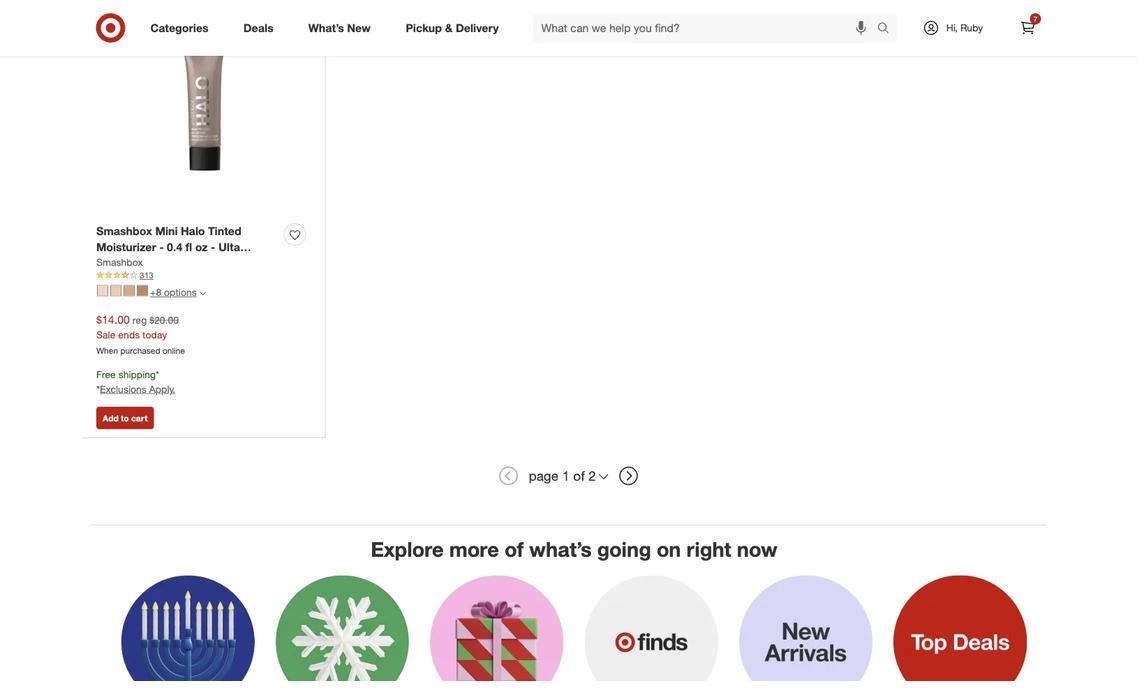 Task type: locate. For each thing, give the bounding box(es) containing it.
1 vertical spatial smashbox
[[96, 256, 143, 268]]

- right 'oz'
[[211, 241, 215, 254]]

313
[[140, 270, 154, 281]]

0 horizontal spatial *
[[96, 383, 100, 395]]

of right more on the bottom left of page
[[505, 537, 524, 562]]

page
[[529, 468, 559, 484]]

+8 options
[[150, 286, 197, 299]]

free shipping * * exclusions apply.
[[96, 368, 175, 395]]

0 horizontal spatial -
[[159, 241, 164, 254]]

0.4
[[167, 241, 183, 254]]

0 vertical spatial of
[[574, 468, 585, 484]]

$14.00
[[96, 313, 130, 327]]

ruby
[[961, 22, 983, 34]]

mini
[[155, 225, 178, 238]]

deals link
[[232, 13, 291, 43]]

$20.00
[[150, 314, 179, 326]]

categories
[[151, 21, 209, 35]]

pickup & delivery link
[[394, 13, 516, 43]]

smashbox down moisturizer
[[96, 256, 143, 268]]

smashbox up moisturizer
[[96, 225, 152, 238]]

- left 0.4
[[159, 241, 164, 254]]

of inside "dropdown button"
[[574, 468, 585, 484]]

exclusions
[[100, 383, 147, 395]]

pickup & delivery
[[406, 21, 499, 35]]

when
[[96, 346, 118, 356]]

$14.00 reg $20.00 sale ends today when purchased online
[[96, 313, 185, 356]]

add to cart button
[[96, 407, 154, 429]]

search
[[871, 22, 905, 36]]

2 smashbox from the top
[[96, 256, 143, 268]]

*
[[156, 368, 159, 381], [96, 383, 100, 395]]

1 vertical spatial of
[[505, 537, 524, 562]]

313 link
[[96, 269, 311, 282]]

purchased
[[120, 346, 160, 356]]

explore
[[371, 537, 444, 562]]

0 vertical spatial *
[[156, 368, 159, 381]]

1
[[563, 468, 570, 484]]

1 horizontal spatial -
[[211, 241, 215, 254]]

categories link
[[139, 13, 226, 43]]

of
[[574, 468, 585, 484], [505, 537, 524, 562]]

today
[[143, 329, 167, 341]]

smashbox for smashbox
[[96, 256, 143, 268]]

moisturizer
[[96, 241, 156, 254]]

* up apply.
[[156, 368, 159, 381]]

smashbox mini halo tinted moisturizer - 0.4 fl oz - ulta beauty image
[[96, 0, 311, 216], [96, 0, 311, 216]]

of for more
[[505, 537, 524, 562]]

0 horizontal spatial of
[[505, 537, 524, 562]]

ends
[[118, 329, 140, 341]]

-
[[159, 241, 164, 254], [211, 241, 215, 254]]

1 horizontal spatial *
[[156, 368, 159, 381]]

smashbox for smashbox mini halo tinted moisturizer - 0.4 fl oz - ulta beauty
[[96, 225, 152, 238]]

medium tan image
[[137, 285, 148, 296]]

exclusions apply. link
[[100, 383, 175, 395]]

1 smashbox from the top
[[96, 225, 152, 238]]

all colors + 8 more colors element
[[200, 288, 206, 297]]

smashbox
[[96, 225, 152, 238], [96, 256, 143, 268]]

add to cart
[[103, 413, 148, 424]]

now
[[737, 537, 778, 562]]

ulta
[[219, 241, 240, 254]]

1 horizontal spatial of
[[574, 468, 585, 484]]

0 vertical spatial smashbox
[[96, 225, 152, 238]]

more
[[450, 537, 499, 562]]

oz
[[195, 241, 208, 254]]

* down free
[[96, 383, 100, 395]]

smashbox inside smashbox mini halo tinted moisturizer - 0.4 fl oz - ulta beauty
[[96, 225, 152, 238]]

smashbox mini halo tinted moisturizer - 0.4 fl oz - ulta beauty link
[[96, 224, 279, 270]]

of right 1
[[574, 468, 585, 484]]

online
[[163, 346, 185, 356]]

search button
[[871, 13, 905, 46]]



Task type: vqa. For each thing, say whether or not it's contained in the screenshot.
1st "-" from the right
yes



Task type: describe. For each thing, give the bounding box(es) containing it.
what's new link
[[297, 13, 388, 43]]

medium image
[[124, 285, 135, 296]]

apply.
[[149, 383, 175, 395]]

shipping
[[118, 368, 156, 381]]

new
[[347, 21, 371, 35]]

hi, ruby
[[947, 22, 983, 34]]

1 vertical spatial *
[[96, 383, 100, 395]]

What can we help you find? suggestions appear below search field
[[533, 13, 881, 43]]

hi,
[[947, 22, 958, 34]]

+8 options button
[[91, 281, 212, 304]]

of for 1
[[574, 468, 585, 484]]

2 - from the left
[[211, 241, 215, 254]]

beauty
[[96, 257, 134, 270]]

7
[[1034, 14, 1038, 23]]

what's
[[309, 21, 344, 35]]

smashbox mini halo tinted moisturizer - 0.4 fl oz - ulta beauty
[[96, 225, 241, 270]]

fair image
[[97, 285, 108, 296]]

fair light image
[[110, 285, 122, 296]]

reg
[[133, 314, 147, 326]]

add
[[103, 413, 119, 424]]

&
[[445, 21, 453, 35]]

deals
[[244, 21, 274, 35]]

cart
[[131, 413, 148, 424]]

halo
[[181, 225, 205, 238]]

explore more of what's going on right now
[[371, 537, 778, 562]]

on
[[657, 537, 681, 562]]

7 link
[[1013, 13, 1044, 43]]

tinted
[[208, 225, 241, 238]]

2
[[589, 468, 596, 484]]

what's
[[530, 537, 592, 562]]

to
[[121, 413, 129, 424]]

fl
[[186, 241, 192, 254]]

right
[[687, 537, 732, 562]]

going
[[598, 537, 652, 562]]

1 - from the left
[[159, 241, 164, 254]]

options
[[164, 286, 197, 299]]

free
[[96, 368, 116, 381]]

smashbox link
[[96, 255, 143, 269]]

page 1 of 2 button
[[523, 461, 615, 492]]

delivery
[[456, 21, 499, 35]]

sale
[[96, 329, 116, 341]]

page 1 of 2
[[529, 468, 596, 484]]

what's new
[[309, 21, 371, 35]]

all colors + 8 more colors image
[[200, 290, 206, 297]]

+8
[[150, 286, 161, 299]]

pickup
[[406, 21, 442, 35]]



